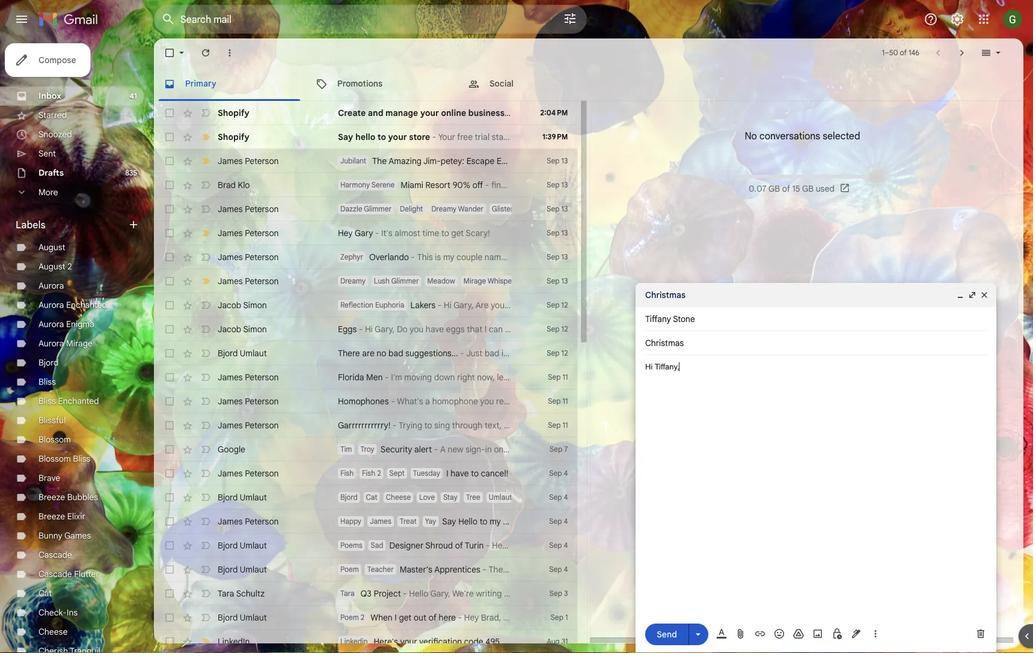 Task type: describe. For each thing, give the bounding box(es) containing it.
toggle split pane mode image
[[980, 47, 992, 59]]

august for august link
[[38, 242, 65, 253]]

poem 2 when i get out of here -
[[340, 613, 464, 623]]

no
[[377, 348, 386, 359]]

sep 12 for eggs - hi gary, do you have eggs that i can borrow?
[[547, 325, 568, 334]]

sad
[[371, 542, 383, 551]]

august 2
[[38, 262, 72, 272]]

1 vertical spatial the
[[538, 372, 551, 383]]

9 james peterson from the top
[[218, 469, 279, 479]]

bunny games link
[[38, 531, 91, 542]]

row containing tara schultz
[[154, 582, 578, 606]]

jacob for 7th row
[[218, 300, 241, 311]]

row containing google
[[154, 438, 578, 462]]

- right the project
[[403, 589, 407, 599]]

2 james peterson from the top
[[218, 204, 279, 214]]

bjord inside labels navigation
[[38, 358, 59, 368]]

3 11 from the top
[[563, 421, 568, 430]]

minimize image
[[956, 291, 965, 300]]

bliss enchanted
[[38, 396, 99, 407]]

poem for poem
[[340, 566, 359, 575]]

your for store
[[388, 132, 407, 142]]

10 james peterson from the top
[[218, 517, 279, 527]]

- left what's
[[391, 396, 395, 407]]

aug
[[547, 638, 560, 647]]

2 horizontal spatial i
[[485, 324, 487, 335]]

0 horizontal spatial a
[[425, 396, 430, 407]]

2 for fish
[[377, 469, 381, 478]]

tiffany,
[[655, 363, 679, 372]]

peterson for 14th row from the top
[[245, 469, 279, 479]]

happy
[[340, 518, 362, 527]]

august 2 link
[[38, 262, 72, 272]]

of for 146
[[900, 48, 907, 57]]

insert link ‪(⌘k)‬ image
[[754, 629, 766, 641]]

sep for row containing tara schultz
[[550, 590, 562, 599]]

row containing brad klo
[[154, 173, 578, 197]]

bjord umlaut for designer shroud of turin -
[[218, 541, 267, 551]]

0 vertical spatial gary,
[[454, 300, 474, 311]]

used
[[816, 184, 834, 194]]

you right for
[[521, 252, 535, 263]]

12 for there are no bad suggestions... - just bad ideas
[[562, 349, 568, 358]]

sep 13 for dazzle glimmer
[[547, 205, 568, 214]]

inbox link
[[38, 91, 61, 101]]

sep for 17th row from the top of the no conversations selected main content
[[549, 566, 562, 575]]

klo
[[238, 180, 250, 190]]

and
[[368, 108, 383, 118]]

james for 12th row from the top
[[218, 420, 243, 431]]

eggs
[[338, 324, 357, 335]]

sep for 16th row from the top
[[549, 542, 562, 551]]

security
[[381, 445, 412, 455]]

brave
[[38, 473, 60, 484]]

sep for first james peterson row from the top of the no conversations selected main content
[[547, 205, 560, 214]]

sep 4 for i have to cancel! -
[[549, 469, 568, 478]]

sep for 11th row from the bottom of the no conversations selected main content
[[548, 373, 561, 382]]

bunny games
[[38, 531, 91, 542]]

sep for 9th row from the top of the no conversations selected main content
[[547, 349, 560, 358]]

tara for tara schultz
[[218, 589, 234, 599]]

14 row from the top
[[154, 462, 578, 486]]

are
[[476, 300, 489, 311]]

7
[[564, 445, 568, 454]]

brave link
[[38, 473, 60, 484]]

8 james peterson from the top
[[218, 420, 279, 431]]

dazzle glimmer
[[340, 205, 392, 214]]

sep for 1st james peterson row from the bottom
[[547, 277, 560, 286]]

cascade link
[[38, 550, 72, 561]]

jubilant
[[340, 157, 366, 166]]

suggestions...
[[406, 348, 458, 359]]

glimmer for lush glimmer
[[391, 277, 419, 286]]

dreamy for dreamy wander
[[432, 205, 457, 214]]

follow link to manage storage image
[[839, 183, 851, 195]]

men
[[366, 372, 383, 383]]

main menu image
[[14, 12, 29, 26]]

of right the out
[[429, 613, 437, 623]]

tara for tara q3 project -
[[340, 590, 355, 599]]

sep for 6th row from the top
[[547, 253, 560, 262]]

breeze bubbles link
[[38, 493, 98, 503]]

james for 11th row from the bottom of the no conversations selected main content
[[218, 372, 243, 383]]

peterson for 16th row from the bottom
[[245, 228, 279, 238]]

- right store
[[432, 132, 436, 142]]

wander
[[458, 205, 484, 214]]

enigma
[[66, 319, 94, 330]]

peterson for 12th row from the top
[[245, 420, 279, 431]]

ins
[[67, 608, 78, 619]]

sep 4 for master's apprentices -
[[549, 566, 568, 575]]

support image
[[924, 12, 938, 26]]

0 vertical spatial a
[[507, 300, 512, 311]]

verification
[[419, 637, 462, 648]]

13 for jubilant
[[562, 157, 568, 166]]

blossom bliss
[[38, 454, 90, 465]]

mirage inside james peterson row
[[464, 277, 486, 286]]

9 row from the top
[[154, 342, 578, 366]]

17 row from the top
[[154, 558, 578, 582]]

project
[[374, 589, 401, 599]]

gmail image
[[38, 7, 104, 31]]

homophones
[[338, 396, 389, 407]]

poems
[[340, 542, 362, 551]]

4 for designer shroud of turin -
[[564, 542, 568, 551]]

glimmer for dazzle glimmer
[[364, 205, 392, 214]]

older image
[[956, 47, 968, 59]]

zephyr overlando - this is my couple name for you guys
[[340, 252, 555, 263]]

this
[[417, 252, 433, 263]]

sep for eighth row from the top of the no conversations selected main content
[[547, 325, 560, 334]]

tiffany
[[645, 314, 671, 325]]

3 row from the top
[[154, 149, 578, 173]]

borrow?
[[505, 324, 537, 335]]

sep 11 for let's
[[548, 373, 568, 382]]

delight
[[400, 205, 423, 214]]

2 james peterson row from the top
[[154, 269, 578, 294]]

sep for row containing google
[[550, 445, 563, 454]]

cancel!
[[481, 469, 508, 479]]

treat
[[400, 518, 417, 527]]

labels heading
[[16, 219, 128, 231]]

sep for bjord umlaut row
[[549, 494, 562, 503]]

2 row from the top
[[154, 125, 578, 149]]

the
[[372, 156, 387, 166]]

bjord umlaut inside bjord umlaut row
[[218, 493, 267, 503]]

online
[[441, 108, 466, 118]]

sep for 12th row from the top
[[548, 421, 561, 430]]

7 james peterson from the top
[[218, 396, 279, 407]]

12 row from the top
[[154, 414, 578, 438]]

2 bad from the left
[[485, 348, 500, 359]]

dreamy for dreamy
[[340, 277, 366, 286]]

time
[[423, 228, 439, 238]]

1 bad from the left
[[389, 348, 403, 359]]

0 horizontal spatial gary,
[[375, 324, 395, 335]]

sent link
[[38, 149, 56, 159]]

cat inside labels navigation
[[38, 589, 52, 599]]

say hello to my little friend
[[442, 517, 548, 527]]

0 vertical spatial 1
[[882, 48, 885, 57]]

couple
[[457, 252, 483, 263]]

in
[[530, 372, 536, 383]]

james for sixth row from the bottom of the no conversations selected main content
[[218, 517, 243, 527]]

4 sep 13 from the top
[[547, 229, 568, 238]]

cascade for cascade flutter
[[38, 570, 72, 580]]

2 vertical spatial your
[[400, 637, 417, 648]]

0 horizontal spatial get
[[399, 613, 412, 623]]

manage
[[386, 108, 418, 118]]

Message Body text field
[[645, 362, 987, 612]]

designer
[[389, 541, 424, 551]]

- right here
[[458, 613, 462, 623]]

advanced search options image
[[558, 7, 582, 31]]

1 gb from the left
[[768, 184, 780, 194]]

aurora mirage
[[38, 339, 93, 349]]

whisper
[[488, 277, 515, 286]]

james for 6th row from the top
[[218, 252, 243, 263]]

send button
[[645, 624, 689, 646]]

garrrrrrrrrrry! -
[[338, 420, 399, 431]]

peterson for sixth row from the bottom of the no conversations selected main content
[[245, 517, 279, 527]]

sep for 16th row from the bottom
[[547, 229, 560, 238]]

you right do
[[410, 324, 424, 335]]

5 row from the top
[[154, 221, 578, 245]]

christmas
[[645, 290, 686, 300]]

august link
[[38, 242, 65, 253]]

aurora for aurora mirage
[[38, 339, 64, 349]]

sep 13 for harmony serene
[[547, 181, 568, 190]]

3 sep 11 from the top
[[548, 421, 568, 430]]

0 vertical spatial hi
[[444, 300, 452, 311]]

breeze for breeze bubbles
[[38, 493, 65, 503]]

childhood?
[[558, 396, 600, 407]]

harmony serene miami resort 90% off -
[[340, 180, 491, 190]]

hey gary - it's almost time to get scary!
[[338, 228, 490, 238]]

james for first james peterson row from the top of the no conversations selected main content
[[218, 204, 243, 214]]

- right turin
[[486, 541, 490, 551]]

sep for row containing brad klo
[[547, 181, 560, 190]]

- left i'm
[[385, 372, 389, 383]]

florida
[[338, 372, 364, 383]]

insert emoji ‪(⌘⇧2)‬ image
[[774, 629, 786, 641]]

shopify for 1:39 pm
[[218, 132, 250, 142]]

christmas dialog
[[636, 283, 997, 654]]

1 horizontal spatial get
[[451, 228, 464, 238]]

1 vertical spatial hi
[[365, 324, 373, 335]]

stone
[[673, 314, 695, 325]]

labels
[[16, 219, 45, 231]]

toggle confidential mode image
[[831, 629, 843, 641]]

sep for 7th row
[[547, 301, 560, 310]]

apprentices
[[434, 565, 481, 575]]

brad klo
[[218, 180, 250, 190]]

check-ins
[[38, 608, 78, 619]]

4 13 from the top
[[562, 229, 568, 238]]

social
[[490, 78, 514, 89]]

- left it's on the left
[[375, 228, 379, 238]]

james for 14th row from the top
[[218, 469, 243, 479]]

8 row from the top
[[154, 318, 578, 342]]

what's
[[397, 396, 423, 407]]

4 inside bjord umlaut row
[[564, 494, 568, 503]]

master's
[[400, 565, 432, 575]]

drafts link
[[38, 168, 64, 178]]

insert files using drive image
[[793, 629, 805, 641]]

- right the alert
[[434, 445, 438, 455]]

sep for sixth row from the bottom of the no conversations selected main content
[[549, 518, 562, 527]]

breeze for breeze elixir
[[38, 512, 65, 522]]

i'm
[[391, 372, 402, 383]]

dazzle
[[340, 205, 362, 214]]

james for 18th row from the bottom
[[218, 156, 243, 166]]

with
[[507, 108, 525, 118]]

sent
[[38, 149, 56, 159]]

more image
[[224, 47, 236, 59]]

poem for poem 2 when i get out of here -
[[340, 614, 359, 623]]

hi inside text box
[[645, 363, 653, 372]]

august for august 2
[[38, 262, 65, 272]]

tab list containing primary
[[154, 67, 1024, 101]]

no conversations selected main content
[[154, 38, 1024, 654]]

- left the this
[[411, 252, 415, 263]]

sep 13 for jubilant
[[547, 157, 568, 166]]

2 lakers from the left
[[514, 300, 539, 311]]

peterson for first james peterson row from the top of the no conversations selected main content
[[245, 204, 279, 214]]

to for hello
[[378, 132, 386, 142]]

15
[[792, 184, 800, 194]]

labels navigation
[[0, 38, 154, 654]]

13 for zephyr
[[562, 253, 568, 262]]

2:04 pm
[[540, 109, 568, 118]]

promotions
[[337, 78, 383, 89]]

designer shroud of turin -
[[389, 541, 492, 551]]

1 vertical spatial get
[[515, 372, 527, 383]]

when
[[371, 613, 393, 623]]

12 for eggs - hi gary, do you have eggs that i can borrow?
[[562, 325, 568, 334]]

sep for 11th row from the top
[[548, 397, 561, 406]]

- down turin
[[483, 565, 487, 575]]

4 james peterson from the top
[[218, 252, 279, 263]]

row containing linkedin
[[154, 630, 578, 654]]



Task type: vqa. For each thing, say whether or not it's contained in the screenshot.


Task type: locate. For each thing, give the bounding box(es) containing it.
blossom down blossom link
[[38, 454, 71, 465]]

1 vertical spatial 11
[[563, 397, 568, 406]]

0 horizontal spatial bad
[[389, 348, 403, 359]]

6 13 from the top
[[562, 277, 568, 286]]

your right here's
[[400, 637, 417, 648]]

pop out image
[[968, 291, 977, 300]]

shopify up brad klo
[[218, 132, 250, 142]]

0 vertical spatial 2
[[67, 262, 72, 272]]

2 poem from the top
[[340, 614, 359, 623]]

starred
[[38, 110, 67, 121]]

1 bjord umlaut from the top
[[218, 348, 267, 359]]

2 vertical spatial 11
[[563, 421, 568, 430]]

- right cancel!
[[511, 469, 514, 479]]

promotions tab
[[306, 67, 458, 101]]

- right eggs
[[359, 324, 363, 335]]

2 up aurora enchanted link
[[67, 262, 72, 272]]

1 vertical spatial jacob
[[218, 324, 241, 335]]

tara inside tara q3 project -
[[340, 590, 355, 599]]

1 horizontal spatial 2
[[361, 614, 365, 623]]

drafts
[[38, 168, 64, 178]]

0 vertical spatial jacob
[[218, 300, 241, 311]]

breeze up bunny
[[38, 512, 65, 522]]

escape
[[467, 156, 495, 166]]

15 row from the top
[[154, 510, 578, 534]]

5 peterson from the top
[[245, 276, 279, 287]]

sept
[[390, 469, 405, 478]]

2 jacob simon from the top
[[218, 324, 267, 335]]

mirage down enigma
[[66, 339, 93, 349]]

little
[[503, 517, 522, 527]]

sep 11 down newspaper!
[[548, 397, 568, 406]]

shopify up 1:39 pm
[[542, 108, 574, 118]]

0 vertical spatial have
[[426, 324, 444, 335]]

tara
[[218, 589, 234, 599], [340, 590, 355, 599]]

0 vertical spatial james peterson row
[[154, 197, 687, 221]]

code
[[464, 637, 483, 648]]

1 vertical spatial sep 12
[[547, 325, 568, 334]]

7 peterson from the top
[[245, 396, 279, 407]]

james for 1st james peterson row from the bottom
[[218, 276, 243, 287]]

hi right eggs
[[365, 324, 373, 335]]

0 vertical spatial 12
[[562, 301, 568, 310]]

aurora for aurora enigma
[[38, 319, 64, 330]]

11 row from the top
[[154, 390, 600, 414]]

1 aurora from the top
[[38, 281, 64, 291]]

get left the out
[[399, 613, 412, 623]]

row up men
[[154, 342, 578, 366]]

to left cancel!
[[471, 469, 479, 479]]

say for say hello to my little friend
[[442, 517, 456, 527]]

1 vertical spatial your
[[388, 132, 407, 142]]

sep 11 right in
[[548, 373, 568, 382]]

1 horizontal spatial lakers
[[514, 300, 539, 311]]

1 vertical spatial a
[[425, 396, 430, 407]]

to
[[378, 132, 386, 142], [441, 228, 449, 238], [471, 469, 479, 479], [480, 517, 488, 527]]

poem inside poem 2 when i get out of here -
[[340, 614, 359, 623]]

1 vertical spatial say
[[442, 517, 456, 527]]

row down when
[[154, 630, 578, 654]]

sep for 14th row from the top
[[549, 469, 562, 478]]

insert signature image
[[851, 629, 863, 641]]

0 horizontal spatial cat
[[38, 589, 52, 599]]

2 left 'sept'
[[377, 469, 381, 478]]

0 vertical spatial cat
[[366, 494, 378, 503]]

have left eggs
[[426, 324, 444, 335]]

1 vertical spatial dreamy
[[340, 277, 366, 286]]

glimmer right lush
[[391, 277, 419, 286]]

0 vertical spatial glimmer
[[364, 205, 392, 214]]

fish down the tim
[[340, 469, 354, 478]]

there
[[338, 348, 360, 359]]

poem up linkedin
[[340, 614, 359, 623]]

elixir
[[67, 512, 85, 522]]

0 vertical spatial mirage
[[464, 277, 486, 286]]

0 vertical spatial august
[[38, 242, 65, 253]]

poem
[[340, 566, 359, 575], [340, 614, 359, 623]]

1 jacob simon from the top
[[218, 300, 267, 311]]

1:39 pm
[[543, 133, 568, 142]]

5 james peterson from the top
[[218, 276, 279, 287]]

1 horizontal spatial gb
[[802, 184, 814, 194]]

1 vertical spatial cheese
[[38, 627, 68, 638]]

hi down the "meadow" at the left of page
[[444, 300, 452, 311]]

0 vertical spatial sep 11
[[548, 373, 568, 382]]

peterson for 11th row from the top
[[245, 396, 279, 407]]

aurora for aurora link
[[38, 281, 64, 291]]

2 vertical spatial i
[[395, 613, 397, 623]]

bjord umlaut for poem 2 when i get out of here -
[[218, 613, 267, 623]]

1 down 3
[[565, 614, 568, 623]]

row up dazzle glimmer
[[154, 173, 578, 197]]

1 left 50
[[882, 48, 885, 57]]

more options image
[[872, 629, 879, 641]]

aurora up bjord link on the bottom left of the page
[[38, 339, 64, 349]]

row down troy
[[154, 462, 578, 486]]

10 row from the top
[[154, 366, 598, 390]]

say hello to your store -
[[338, 132, 438, 142]]

3 4 from the top
[[564, 518, 568, 527]]

compose
[[38, 55, 76, 65]]

cat down fish 2
[[366, 494, 378, 503]]

1 vertical spatial gary,
[[375, 324, 395, 335]]

13 for dazzle glimmer
[[562, 205, 568, 214]]

4 sep 4 from the top
[[549, 542, 568, 551]]

1 vertical spatial james peterson row
[[154, 269, 578, 294]]

google
[[218, 445, 245, 455]]

41
[[130, 92, 137, 101]]

search mail image
[[158, 8, 179, 30]]

0 vertical spatial cheese
[[386, 494, 411, 503]]

1 vertical spatial cat
[[38, 589, 52, 599]]

of for 15
[[782, 184, 790, 194]]

0 horizontal spatial my
[[443, 252, 455, 263]]

mirage down couple
[[464, 277, 486, 286]]

None checkbox
[[164, 47, 176, 59], [164, 107, 176, 119], [164, 131, 176, 143], [164, 203, 176, 215], [164, 420, 176, 432], [164, 444, 176, 456], [164, 492, 176, 504], [164, 564, 176, 576], [164, 612, 176, 624], [164, 636, 176, 648], [164, 47, 176, 59], [164, 107, 176, 119], [164, 131, 176, 143], [164, 203, 176, 215], [164, 420, 176, 432], [164, 444, 176, 456], [164, 492, 176, 504], [164, 564, 176, 576], [164, 612, 176, 624], [164, 636, 176, 648]]

bjord link
[[38, 358, 59, 368]]

dreamy down zephyr
[[340, 277, 366, 286]]

sep for 18th row from the bottom
[[547, 157, 560, 166]]

2 cascade from the top
[[38, 570, 72, 580]]

cheese inside bjord umlaut row
[[386, 494, 411, 503]]

5 13 from the top
[[562, 253, 568, 262]]

bliss for bliss enchanted
[[38, 396, 56, 407]]

0 horizontal spatial dreamy
[[340, 277, 366, 286]]

2 vertical spatial bliss
[[73, 454, 90, 465]]

sep 4
[[549, 469, 568, 478], [549, 494, 568, 503], [549, 518, 568, 527], [549, 542, 568, 551], [549, 566, 568, 575]]

1 simon from the top
[[243, 300, 267, 311]]

2 13 from the top
[[562, 181, 568, 190]]

0 vertical spatial get
[[451, 228, 464, 238]]

0 vertical spatial simon
[[243, 300, 267, 311]]

1 vertical spatial bliss
[[38, 396, 56, 407]]

aurora up aurora mirage
[[38, 319, 64, 330]]

1 vertical spatial mirage
[[66, 339, 93, 349]]

5 bjord umlaut from the top
[[218, 613, 267, 623]]

bliss for the bliss link
[[38, 377, 56, 388]]

1 row from the top
[[154, 101, 592, 125]]

fan?
[[541, 300, 558, 311]]

3 sep 12 from the top
[[547, 349, 568, 358]]

james
[[218, 156, 243, 166], [218, 204, 243, 214], [218, 228, 243, 238], [218, 252, 243, 263], [218, 276, 243, 287], [218, 372, 243, 383], [218, 396, 243, 407], [218, 420, 243, 431], [218, 469, 243, 479], [218, 517, 243, 527], [370, 518, 391, 527]]

1 august from the top
[[38, 242, 65, 253]]

enchanted up blissful link
[[58, 396, 99, 407]]

social tab
[[458, 67, 610, 101]]

0 horizontal spatial lakers
[[410, 300, 436, 311]]

4 row from the top
[[154, 173, 578, 197]]

1 vertical spatial simon
[[243, 324, 267, 335]]

3 sep 4 from the top
[[549, 518, 568, 527]]

your for online
[[420, 108, 439, 118]]

1 vertical spatial august
[[38, 262, 65, 272]]

bjord umlaut row
[[154, 486, 578, 510]]

florida men - i'm moving down right now, let's get in the newspaper!
[[338, 372, 598, 383]]

jacob
[[218, 300, 241, 311], [218, 324, 241, 335]]

attach files image
[[735, 629, 747, 641]]

security alert -
[[381, 445, 440, 455]]

cheese down check-
[[38, 627, 68, 638]]

fish for fish
[[340, 469, 354, 478]]

1 jacob from the top
[[218, 300, 241, 311]]

4 aurora from the top
[[38, 339, 64, 349]]

1 sep 4 from the top
[[549, 469, 568, 478]]

shopify down primary tab
[[218, 108, 250, 118]]

you down "now,"
[[480, 396, 494, 407]]

-
[[432, 132, 436, 142], [485, 180, 489, 190], [375, 228, 379, 238], [411, 252, 415, 263], [438, 300, 442, 311], [359, 324, 363, 335], [460, 348, 464, 359], [385, 372, 389, 383], [391, 396, 395, 407], [393, 420, 397, 431], [434, 445, 438, 455], [511, 469, 514, 479], [486, 541, 490, 551], [483, 565, 487, 575], [403, 589, 407, 599], [458, 613, 462, 623]]

sep 12 down the "fan?"
[[547, 325, 568, 334]]

jim-
[[423, 156, 441, 166]]

7 row from the top
[[154, 294, 578, 318]]

brad
[[218, 180, 236, 190]]

say for say hello to your store -
[[338, 132, 353, 142]]

sep
[[547, 157, 560, 166], [547, 181, 560, 190], [547, 205, 560, 214], [547, 229, 560, 238], [547, 253, 560, 262], [547, 277, 560, 286], [547, 301, 560, 310], [547, 325, 560, 334], [547, 349, 560, 358], [548, 373, 561, 382], [548, 397, 561, 406], [548, 421, 561, 430], [550, 445, 563, 454], [549, 469, 562, 478], [549, 494, 562, 503], [549, 518, 562, 527], [549, 542, 562, 551], [549, 566, 562, 575], [550, 590, 562, 599], [551, 614, 564, 623]]

11 for i'm moving down right now, let's get in the newspaper!
[[563, 373, 568, 382]]

2 vertical spatial hi
[[645, 363, 653, 372]]

primary tab
[[154, 67, 305, 101]]

blossom
[[38, 435, 71, 445], [38, 454, 71, 465]]

2 for august
[[67, 262, 72, 272]]

18 row from the top
[[154, 582, 578, 606]]

13 row from the top
[[154, 438, 578, 462]]

1 horizontal spatial gary,
[[454, 300, 474, 311]]

cheese inside labels navigation
[[38, 627, 68, 638]]

0 vertical spatial cascade
[[38, 550, 72, 561]]

resort
[[426, 180, 451, 190]]

11 for what's a homophone you remember from childhood?
[[563, 397, 568, 406]]

tara q3 project -
[[340, 589, 409, 599]]

1 horizontal spatial hi
[[444, 300, 452, 311]]

5 sep 13 from the top
[[547, 253, 568, 262]]

13 for harmony serene
[[562, 181, 568, 190]]

gary, left do
[[375, 324, 395, 335]]

1 horizontal spatial tara
[[340, 590, 355, 599]]

row down lush
[[154, 294, 578, 318]]

lakers left the "fan?"
[[514, 300, 539, 311]]

Search mail text field
[[180, 13, 529, 25]]

cascade down bunny
[[38, 550, 72, 561]]

more send options image
[[692, 629, 704, 641]]

to right the time
[[441, 228, 449, 238]]

that
[[467, 324, 483, 335]]

hi
[[444, 300, 452, 311], [365, 324, 373, 335], [645, 363, 653, 372]]

12 up newspaper!
[[562, 349, 568, 358]]

tiffany stone
[[645, 314, 695, 325]]

row down dazzle glimmer
[[154, 221, 578, 245]]

i have to cancel! -
[[446, 469, 517, 479]]

blossom for blossom bliss
[[38, 454, 71, 465]]

1 horizontal spatial bad
[[485, 348, 500, 359]]

1 inside row
[[565, 614, 568, 623]]

2 inside labels navigation
[[67, 262, 72, 272]]

1 horizontal spatial fish
[[362, 469, 375, 478]]

sep 11 for childhood?
[[548, 397, 568, 406]]

tuesday
[[413, 469, 440, 478]]

sep 13 for zephyr
[[547, 253, 568, 262]]

0 vertical spatial the
[[527, 108, 541, 118]]

146
[[909, 48, 920, 57]]

my left 'little'
[[490, 517, 501, 527]]

2 gb from the left
[[802, 184, 814, 194]]

james for 11th row from the top
[[218, 396, 243, 407]]

0 horizontal spatial 1
[[565, 614, 568, 623]]

1 breeze from the top
[[38, 493, 65, 503]]

1 horizontal spatial mirage
[[464, 277, 486, 286]]

fish down troy
[[362, 469, 375, 478]]

6 sep 13 from the top
[[547, 277, 568, 286]]

peterson for 11th row from the bottom of the no conversations selected main content
[[245, 372, 279, 383]]

- up security
[[393, 420, 397, 431]]

2 simon from the top
[[243, 324, 267, 335]]

2 vertical spatial 2
[[361, 614, 365, 623]]

remember
[[496, 396, 536, 407]]

discard draft ‪(⌘⇧d)‬ image
[[975, 629, 987, 641]]

to right 'hello'
[[480, 517, 488, 527]]

2 11 from the top
[[563, 397, 568, 406]]

3 13 from the top
[[562, 205, 568, 214]]

q3
[[361, 589, 372, 599]]

store
[[409, 132, 430, 142]]

insert photo image
[[812, 629, 824, 641]]

1 sep 11 from the top
[[548, 373, 568, 382]]

3 12 from the top
[[562, 349, 568, 358]]

1 13 from the top
[[562, 157, 568, 166]]

of for turin
[[455, 541, 463, 551]]

3 bjord umlaut from the top
[[218, 541, 267, 551]]

1 horizontal spatial my
[[490, 517, 501, 527]]

bliss
[[38, 377, 56, 388], [38, 396, 56, 407], [73, 454, 90, 465]]

0.07 gb of 15 gb used
[[749, 184, 834, 194]]

cascade down cascade link
[[38, 570, 72, 580]]

august up august 2 link
[[38, 242, 65, 253]]

close image
[[980, 291, 989, 300]]

james peterson
[[218, 156, 279, 166], [218, 204, 279, 214], [218, 228, 279, 238], [218, 252, 279, 263], [218, 276, 279, 287], [218, 372, 279, 383], [218, 396, 279, 407], [218, 420, 279, 431], [218, 469, 279, 479], [218, 517, 279, 527]]

4 bjord umlaut from the top
[[218, 565, 267, 575]]

1 cascade from the top
[[38, 550, 72, 561]]

euphoria
[[375, 301, 404, 310]]

2 sep 4 from the top
[[549, 494, 568, 503]]

james peterson row
[[154, 197, 687, 221], [154, 269, 578, 294]]

aurora
[[38, 281, 64, 291], [38, 300, 64, 311], [38, 319, 64, 330], [38, 339, 64, 349]]

hello
[[355, 132, 375, 142]]

enchanted for aurora enchanted
[[66, 300, 107, 311]]

peterson for 1st james peterson row from the bottom
[[245, 276, 279, 287]]

2 bjord umlaut from the top
[[218, 493, 267, 503]]

breeze down brave
[[38, 493, 65, 503]]

1 vertical spatial glimmer
[[391, 277, 419, 286]]

jacob for eighth row from the top of the no conversations selected main content
[[218, 324, 241, 335]]

1 fish from the left
[[340, 469, 354, 478]]

hi left tiffany,
[[645, 363, 653, 372]]

gary
[[355, 228, 373, 238]]

1 vertical spatial cascade
[[38, 570, 72, 580]]

james for 16th row from the bottom
[[218, 228, 243, 238]]

3 aurora from the top
[[38, 319, 64, 330]]

bjord umlaut for master's apprentices -
[[218, 565, 267, 575]]

your
[[420, 108, 439, 118], [388, 132, 407, 142], [400, 637, 417, 648]]

0 vertical spatial poem
[[340, 566, 359, 575]]

Subject field
[[645, 337, 987, 349]]

11
[[563, 373, 568, 382], [563, 397, 568, 406], [563, 421, 568, 430]]

to right hello on the left top of the page
[[378, 132, 386, 142]]

settings image
[[950, 12, 965, 26]]

2 vertical spatial get
[[399, 613, 412, 623]]

8 peterson from the top
[[245, 420, 279, 431]]

4 peterson from the top
[[245, 252, 279, 263]]

None search field
[[154, 5, 587, 34]]

1 vertical spatial my
[[490, 517, 501, 527]]

1 vertical spatial jacob simon
[[218, 324, 267, 335]]

0 vertical spatial my
[[443, 252, 455, 263]]

2 inside poem 2 when i get out of here -
[[361, 614, 365, 623]]

16 row from the top
[[154, 534, 578, 558]]

scary!
[[466, 228, 490, 238]]

None checkbox
[[164, 155, 176, 167], [164, 179, 176, 191], [164, 227, 176, 239], [164, 251, 176, 263], [164, 275, 176, 288], [164, 300, 176, 312], [164, 324, 176, 336], [164, 348, 176, 360], [164, 372, 176, 384], [164, 396, 176, 408], [164, 468, 176, 480], [164, 516, 176, 528], [164, 540, 176, 552], [164, 588, 176, 600], [164, 155, 176, 167], [164, 179, 176, 191], [164, 227, 176, 239], [164, 251, 176, 263], [164, 275, 176, 288], [164, 300, 176, 312], [164, 324, 176, 336], [164, 348, 176, 360], [164, 372, 176, 384], [164, 396, 176, 408], [164, 468, 176, 480], [164, 516, 176, 528], [164, 540, 176, 552], [164, 588, 176, 600]]

0 vertical spatial say
[[338, 132, 353, 142]]

blossom for blossom link
[[38, 435, 71, 445]]

1 vertical spatial 12
[[562, 325, 568, 334]]

of right 50
[[900, 48, 907, 57]]

1 vertical spatial sep 11
[[548, 397, 568, 406]]

20 row from the top
[[154, 630, 578, 654]]

i right tuesday
[[446, 469, 449, 479]]

4 for master's apprentices -
[[564, 566, 568, 575]]

2 sep 12 from the top
[[547, 325, 568, 334]]

12 right borrow?
[[562, 325, 568, 334]]

your left online
[[420, 108, 439, 118]]

my right "is"
[[443, 252, 455, 263]]

a right what's
[[425, 396, 430, 407]]

selected
[[823, 130, 860, 142]]

6 james peterson from the top
[[218, 372, 279, 383]]

1 horizontal spatial say
[[442, 517, 456, 527]]

1 vertical spatial poem
[[340, 614, 359, 623]]

say left hello on the left top of the page
[[338, 132, 353, 142]]

gb right 0.07 at the top
[[768, 184, 780, 194]]

your left store
[[388, 132, 407, 142]]

lakers up eggs - hi gary, do you have eggs that i can borrow?
[[410, 300, 436, 311]]

row down garrrrrrrrrrry!
[[154, 438, 578, 462]]

1 4 from the top
[[564, 469, 568, 478]]

right
[[457, 372, 475, 383]]

3
[[564, 590, 568, 599]]

4 for i have to cancel! -
[[564, 469, 568, 478]]

you right "are"
[[491, 300, 505, 311]]

0 horizontal spatial say
[[338, 132, 353, 142]]

6 peterson from the top
[[245, 372, 279, 383]]

0 horizontal spatial mirage
[[66, 339, 93, 349]]

1 lakers from the left
[[410, 300, 436, 311]]

to for hello
[[480, 517, 488, 527]]

tab list
[[154, 67, 1024, 101]]

send
[[657, 630, 677, 640]]

1 blossom from the top
[[38, 435, 71, 445]]

1 horizontal spatial cat
[[366, 494, 378, 503]]

i left can
[[485, 324, 487, 335]]

0 vertical spatial sep 12
[[547, 301, 568, 310]]

0 vertical spatial breeze
[[38, 493, 65, 503]]

enchanted up enigma
[[66, 300, 107, 311]]

enchanted for bliss enchanted
[[58, 396, 99, 407]]

sep 7
[[550, 445, 568, 454]]

the right in
[[538, 372, 551, 383]]

row up q3 on the bottom left
[[154, 558, 578, 582]]

3 sep 13 from the top
[[547, 205, 568, 214]]

1 vertical spatial breeze
[[38, 512, 65, 522]]

0 horizontal spatial 2
[[67, 262, 72, 272]]

blossom down blissful
[[38, 435, 71, 445]]

there are no bad suggestions... - just bad ideas
[[338, 348, 522, 359]]

1 sep 12 from the top
[[547, 301, 568, 310]]

sep inside bjord umlaut row
[[549, 494, 562, 503]]

5 4 from the top
[[564, 566, 568, 575]]

cat link
[[38, 589, 52, 599]]

0 vertical spatial enchanted
[[66, 300, 107, 311]]

aurora enchanted
[[38, 300, 107, 311]]

6 row from the top
[[154, 245, 578, 269]]

mirage inside labels navigation
[[66, 339, 93, 349]]

row down no
[[154, 366, 598, 390]]

blossom link
[[38, 435, 71, 445]]

1 vertical spatial 2
[[377, 469, 381, 478]]

aurora for aurora enchanted
[[38, 300, 64, 311]]

0 horizontal spatial have
[[426, 324, 444, 335]]

9 peterson from the top
[[245, 469, 279, 479]]

row down men
[[154, 390, 600, 414]]

2 peterson from the top
[[245, 204, 279, 214]]

moving
[[404, 372, 432, 383]]

1 poem from the top
[[340, 566, 359, 575]]

row up hello on the left top of the page
[[154, 101, 592, 125]]

0 horizontal spatial hi
[[365, 324, 373, 335]]

sep 13 for dreamy
[[547, 277, 568, 286]]

1 horizontal spatial dreamy
[[432, 205, 457, 214]]

simon for 7th row
[[243, 300, 267, 311]]

snoozed
[[38, 129, 72, 140]]

2 blossom from the top
[[38, 454, 71, 465]]

1 vertical spatial i
[[446, 469, 449, 479]]

- left just on the bottom
[[460, 348, 464, 359]]

row up troy
[[154, 414, 578, 438]]

lush glimmer
[[374, 277, 419, 286]]

90%
[[453, 180, 470, 190]]

1 horizontal spatial have
[[451, 469, 469, 479]]

get left in
[[515, 372, 527, 383]]

0 horizontal spatial fish
[[340, 469, 354, 478]]

2 vertical spatial 12
[[562, 349, 568, 358]]

19 row from the top
[[154, 606, 578, 630]]

aug 31
[[547, 638, 568, 647]]

3 peterson from the top
[[245, 228, 279, 238]]

1 peterson from the top
[[245, 156, 279, 166]]

- right off
[[485, 180, 489, 190]]

1 12 from the top
[[562, 301, 568, 310]]

sep 11 up sep 7
[[548, 421, 568, 430]]

sep 12 for there are no bad suggestions... - just bad ideas
[[547, 349, 568, 358]]

0 horizontal spatial tara
[[218, 589, 234, 599]]

2 horizontal spatial get
[[515, 372, 527, 383]]

10 peterson from the top
[[245, 517, 279, 527]]

do
[[397, 324, 408, 335]]

sep 4 for designer shroud of turin -
[[549, 542, 568, 551]]

schultz
[[236, 589, 265, 599]]

to for have
[[471, 469, 479, 479]]

bliss enchanted link
[[38, 396, 99, 407]]

say right yay
[[442, 517, 456, 527]]

aurora down august 2 link
[[38, 281, 64, 291]]

alert
[[414, 445, 432, 455]]

of left turin
[[455, 541, 463, 551]]

1 vertical spatial 1
[[565, 614, 568, 623]]

2 vertical spatial sep 12
[[547, 349, 568, 358]]

ideas
[[502, 348, 522, 359]]

sep 1
[[551, 614, 568, 623]]

yay
[[425, 518, 436, 527]]

simon for eighth row from the top of the no conversations selected main content
[[243, 324, 267, 335]]

cat up check-
[[38, 589, 52, 599]]

sep 4 inside bjord umlaut row
[[549, 494, 568, 503]]

2 horizontal spatial hi
[[645, 363, 653, 372]]

1 11 from the top
[[563, 373, 568, 382]]

hey
[[338, 228, 353, 238]]

james peterson row up reflection
[[154, 269, 578, 294]]

11 right "from"
[[563, 397, 568, 406]]

gb right 15 at right top
[[802, 184, 814, 194]]

2 horizontal spatial 2
[[377, 469, 381, 478]]

james peterson row down harmony serene miami resort 90% off -
[[154, 197, 687, 221]]

13 for dreamy
[[562, 277, 568, 286]]

fish for fish 2
[[362, 469, 375, 478]]

gb
[[768, 184, 780, 194], [802, 184, 814, 194]]

2 4 from the top
[[564, 494, 568, 503]]

newspaper!
[[553, 372, 598, 383]]

0 horizontal spatial gb
[[768, 184, 780, 194]]

refresh image
[[200, 47, 212, 59]]

gary, left "are"
[[454, 300, 474, 311]]

shopify for 2:04 pm
[[218, 108, 250, 118]]

835
[[125, 169, 137, 178]]

row
[[154, 101, 592, 125], [154, 125, 578, 149], [154, 149, 578, 173], [154, 173, 578, 197], [154, 221, 578, 245], [154, 245, 578, 269], [154, 294, 578, 318], [154, 318, 578, 342], [154, 342, 578, 366], [154, 366, 598, 390], [154, 390, 600, 414], [154, 414, 578, 438], [154, 438, 578, 462], [154, 462, 578, 486], [154, 510, 578, 534], [154, 534, 578, 558], [154, 558, 578, 582], [154, 582, 578, 606], [154, 606, 578, 630], [154, 630, 578, 654]]

5 sep 4 from the top
[[549, 566, 568, 575]]

1 horizontal spatial i
[[446, 469, 449, 479]]

off
[[473, 180, 483, 190]]

2 sep 13 from the top
[[547, 181, 568, 190]]

2 jacob from the top
[[218, 324, 241, 335]]

row down teacher in the left of the page
[[154, 582, 578, 606]]

sep for 19th row
[[551, 614, 564, 623]]

0 horizontal spatial i
[[395, 613, 397, 623]]

3 james peterson from the top
[[218, 228, 279, 238]]

breeze elixir
[[38, 512, 85, 522]]

create
[[338, 108, 366, 118]]

2 vertical spatial sep 11
[[548, 421, 568, 430]]

2 left when
[[361, 614, 365, 623]]

0 vertical spatial bliss
[[38, 377, 56, 388]]

1 james peterson row from the top
[[154, 197, 687, 221]]

495034
[[486, 637, 515, 648]]

overlando
[[369, 252, 409, 263]]

2 12 from the top
[[562, 325, 568, 334]]

1 horizontal spatial cheese
[[386, 494, 411, 503]]

- down the "meadow" at the left of page
[[438, 300, 442, 311]]

row down hello on the left top of the page
[[154, 149, 578, 173]]

0 vertical spatial jacob simon
[[218, 300, 267, 311]]

more button
[[0, 183, 144, 202]]

2 for poem
[[361, 614, 365, 623]]

row up "are"
[[154, 318, 578, 342]]

peterson for 18th row from the bottom
[[245, 156, 279, 166]]

no conversations selected
[[745, 130, 860, 142]]

1 james peterson from the top
[[218, 156, 279, 166]]

aurora down aurora link
[[38, 300, 64, 311]]

peterson for 6th row from the top
[[245, 252, 279, 263]]

cat inside bjord umlaut row
[[366, 494, 378, 503]]

4 4 from the top
[[564, 542, 568, 551]]



